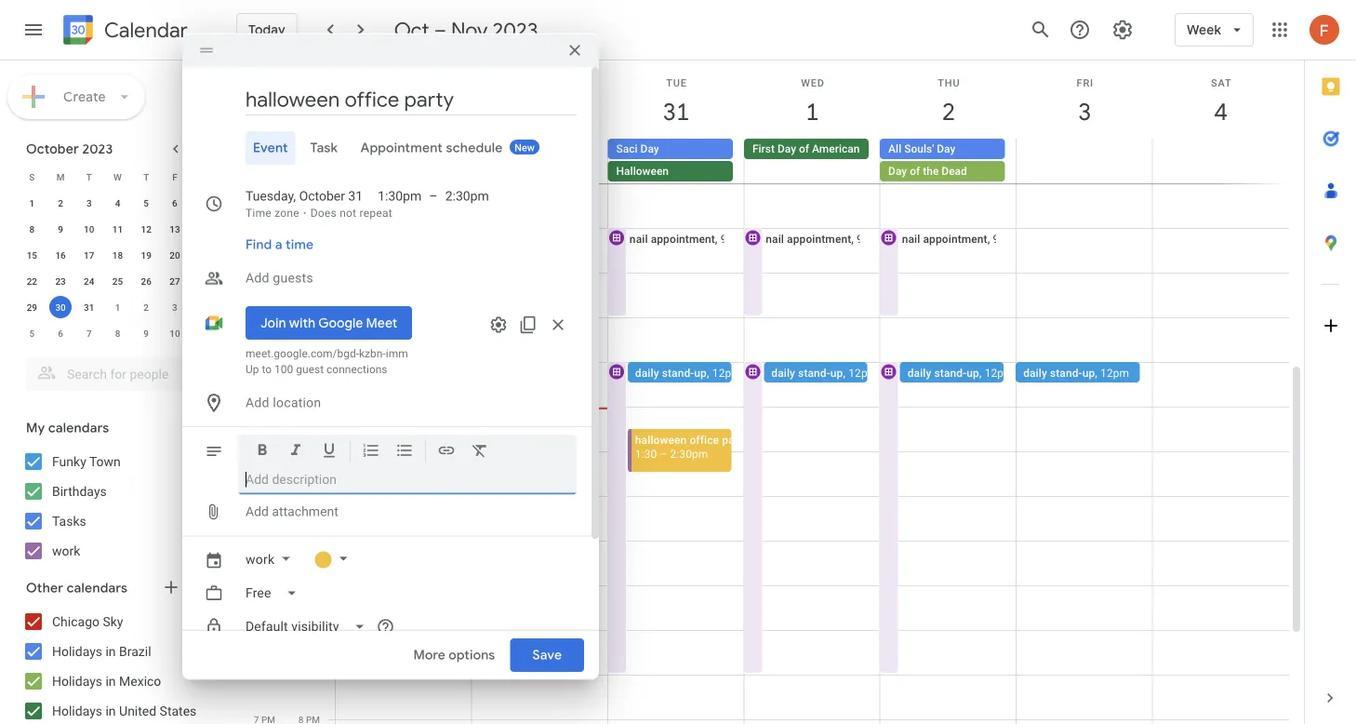 Task type: describe. For each thing, give the bounding box(es) containing it.
4 daily from the left
[[1024, 366, 1048, 379]]

05
[[311, 144, 321, 155]]

am up "meet.google.com/bgd-"
[[306, 312, 320, 323]]

7 for 7 pm
[[299, 669, 304, 680]]

task button
[[303, 131, 346, 165]]

birthdays
[[52, 483, 107, 499]]

0 horizontal spatial 3 pm
[[254, 535, 275, 546]]

4 up 5 pm
[[254, 580, 259, 591]]

november 8 element
[[107, 322, 129, 344]]

tue 31
[[662, 77, 689, 127]]

create
[[63, 88, 106, 105]]

4 12pm from the left
[[985, 366, 1014, 379]]

day of the dead button
[[880, 161, 1006, 181]]

the
[[923, 165, 939, 178]]

halloween button
[[608, 161, 733, 181]]

2 vertical spatial 12
[[249, 401, 259, 412]]

mexico
[[119, 673, 161, 689]]

3 daily stand-up , 12pm from the left
[[908, 366, 1014, 379]]

remove formatting image
[[471, 441, 490, 463]]

16 element
[[49, 244, 72, 266]]

connections
[[327, 363, 388, 376]]

1 horizontal spatial 8 am
[[298, 178, 320, 189]]

other calendars
[[26, 580, 128, 597]]

november 6 element
[[49, 322, 72, 344]]

not
[[340, 206, 357, 220]]

5 cell from the left
[[1153, 139, 1289, 183]]

thu
[[938, 77, 961, 88]]

add attachment button
[[238, 495, 346, 528]]

1 left italic icon
[[254, 446, 259, 457]]

appointment
[[361, 139, 443, 156]]

calendars for other calendars
[[67, 580, 128, 597]]

1 t from the left
[[86, 171, 92, 182]]

m
[[56, 171, 65, 182]]

1 daily from the left
[[636, 366, 659, 379]]

24 element
[[78, 270, 100, 292]]

0 vertical spatial 2023
[[493, 17, 538, 43]]

20
[[170, 249, 180, 261]]

2 daily from the left
[[772, 366, 796, 379]]

holidays for holidays in mexico
[[52, 673, 102, 689]]

does not repeat
[[311, 206, 393, 220]]

0 horizontal spatial 2 pm
[[254, 490, 275, 502]]

meet.google.com/bgd-kzbn-imm up to 100 guest connections
[[246, 347, 408, 376]]

october 2023
[[26, 141, 113, 157]]

0 vertical spatial 12 pm
[[293, 356, 320, 368]]

1 horizontal spatial tab list
[[1306, 60, 1357, 672]]

nov
[[451, 17, 488, 43]]

office
[[690, 433, 720, 446]]

0 horizontal spatial 1 pm
[[254, 446, 275, 457]]

chicago
[[52, 614, 100, 629]]

calendars for my calendars
[[48, 420, 109, 436]]

3 up from the left
[[967, 366, 980, 379]]

24
[[84, 275, 94, 287]]

row containing 29
[[18, 294, 218, 320]]

am up time zone
[[261, 178, 275, 189]]

today button
[[236, 7, 298, 52]]

november 2 element
[[135, 296, 157, 318]]

oct – nov 2023
[[394, 17, 538, 43]]

6 down f
[[172, 197, 178, 208]]

italic image
[[287, 441, 305, 463]]

bulleted list image
[[396, 441, 414, 463]]

4 up from the left
[[1083, 366, 1096, 379]]

to element
[[429, 187, 438, 206]]

tue
[[667, 77, 687, 88]]

4 up november 11 element
[[201, 302, 206, 313]]

wed 1
[[801, 77, 825, 127]]

8 inside the november 8 element
[[115, 328, 120, 339]]

9 up time
[[298, 222, 304, 234]]

2 up add attachment
[[254, 490, 259, 502]]

1 horizontal spatial 6 pm
[[299, 624, 320, 636]]

sat 4
[[1212, 77, 1233, 127]]

23 element
[[49, 270, 72, 292]]

0 vertical spatial 2:30pm
[[445, 188, 489, 204]]

5 for the november 5 element
[[29, 328, 35, 339]]

join with google meet link
[[246, 306, 413, 340]]

appointment schedule
[[361, 139, 503, 156]]

26
[[141, 275, 152, 287]]

3 appointment from the left
[[924, 232, 988, 245]]

4 daily stand-up , 12pm from the left
[[1024, 366, 1130, 379]]

1 stand- from the left
[[662, 366, 695, 379]]

funky town
[[52, 454, 121, 469]]

31 inside grid
[[662, 96, 689, 127]]

row containing 22
[[18, 268, 218, 294]]

add for add attachment
[[246, 504, 269, 519]]

10 element
[[78, 218, 100, 240]]

calendar heading
[[101, 17, 188, 43]]

6 down 5 pm
[[254, 669, 259, 680]]

11 left the to
[[249, 356, 259, 368]]

12pm button
[[492, 362, 605, 382]]

0 horizontal spatial 12 pm
[[249, 401, 275, 412]]

join with google meet
[[261, 314, 398, 331]]

1 horizontal spatial 5
[[144, 197, 149, 208]]

halloween office party 1:30 – 2:30pm
[[636, 433, 749, 460]]

fri
[[1077, 77, 1094, 88]]

october 2023 grid
[[18, 164, 218, 346]]

calendar element
[[60, 11, 188, 52]]

25 element
[[107, 270, 129, 292]]

1 horizontal spatial work
[[246, 552, 275, 567]]

main drawer image
[[22, 19, 45, 41]]

add for add location
[[246, 395, 270, 410]]

0 horizontal spatial 11 am
[[249, 356, 275, 368]]

row containing 1
[[18, 190, 218, 216]]

– for oct
[[434, 17, 447, 43]]

in for brazil
[[106, 644, 116, 659]]

12 element
[[135, 218, 157, 240]]

in for mexico
[[106, 673, 116, 689]]

1:30pm
[[378, 188, 422, 204]]

0 horizontal spatial 8 am
[[254, 222, 275, 234]]

sky
[[103, 614, 123, 629]]

halloween
[[617, 165, 669, 178]]

settings menu image
[[1112, 19, 1135, 41]]

3 nail appointment , from the left
[[902, 232, 994, 245]]

other
[[26, 580, 63, 597]]

kzbn-
[[359, 347, 386, 360]]

create button
[[7, 74, 145, 119]]

1 vertical spatial 4 pm
[[254, 580, 275, 591]]

1 vertical spatial 10 am
[[249, 312, 275, 323]]

fri 3
[[1077, 77, 1094, 127]]

holidays in united states
[[52, 703, 197, 718]]

week button
[[1175, 7, 1255, 52]]

1 link
[[792, 90, 834, 133]]

12 inside row
[[141, 223, 152, 235]]

dead
[[942, 165, 968, 178]]

am down does
[[306, 222, 320, 234]]

google
[[318, 314, 363, 331]]

other calendars list
[[4, 607, 231, 724]]

4 link
[[1200, 90, 1243, 133]]

add location
[[246, 395, 321, 410]]

1 horizontal spatial 2 pm
[[299, 446, 320, 457]]

row containing 8
[[18, 216, 218, 242]]

– inside halloween office party 1:30 – 2:30pm
[[660, 447, 668, 460]]

6 down the 30, today element
[[58, 328, 63, 339]]

new
[[515, 142, 535, 153]]

insert link image
[[437, 441, 456, 463]]

tuesday, october 31
[[246, 188, 363, 204]]

chicago sky
[[52, 614, 123, 629]]

w
[[114, 171, 122, 182]]

guest
[[296, 363, 324, 376]]

all
[[889, 142, 902, 155]]

tasks
[[52, 513, 86, 529]]

18 element
[[107, 244, 129, 266]]

oct
[[394, 17, 430, 43]]

1 up from the left
[[695, 366, 707, 379]]

0 horizontal spatial 9 am
[[254, 267, 275, 278]]

3 daily from the left
[[908, 366, 932, 379]]

5 12pm from the left
[[1101, 366, 1130, 379]]

27
[[170, 275, 180, 287]]

1 horizontal spatial 10 am
[[293, 267, 320, 278]]

1:30
[[636, 447, 657, 460]]

all souls' day day of the dead
[[889, 142, 968, 178]]

new element
[[510, 139, 540, 154]]

9 down find
[[254, 267, 259, 278]]

1 nail appointment , from the left
[[630, 232, 721, 245]]

7 am
[[254, 178, 275, 189]]

3 down add attachment
[[254, 535, 259, 546]]

gmt-06
[[244, 144, 275, 155]]

30, today element
[[49, 296, 72, 318]]

halloween
[[636, 433, 687, 446]]

2 down 26 element
[[144, 302, 149, 313]]

november 5 element
[[21, 322, 43, 344]]

am left with
[[261, 312, 275, 323]]

17 element
[[78, 244, 100, 266]]

town
[[89, 454, 121, 469]]

week
[[1188, 21, 1222, 38]]

saci
[[617, 142, 638, 155]]

1 inside the 'wed 1'
[[805, 96, 818, 127]]

1 vertical spatial 6 pm
[[254, 669, 275, 680]]

25
[[112, 275, 123, 287]]

1 vertical spatial 12
[[293, 356, 304, 368]]

1 inside "button"
[[498, 142, 505, 155]]

1 up the november 8 element
[[115, 302, 120, 313]]

attachment
[[272, 504, 339, 519]]

of
[[910, 165, 921, 178]]

location
[[273, 395, 321, 410]]

2 link
[[928, 90, 971, 133]]

row containing 5
[[18, 320, 218, 346]]

brazil
[[119, 644, 151, 659]]

17
[[84, 249, 94, 261]]

november 10 element
[[164, 322, 186, 344]]

calendar
[[104, 17, 188, 43]]

other calendars button
[[4, 573, 231, 603]]

1 vertical spatial october
[[299, 188, 345, 204]]

am down time
[[306, 267, 320, 278]]

– for 1:30pm
[[429, 188, 438, 204]]

tuesday,
[[246, 188, 296, 204]]



Task type: vqa. For each thing, say whether or not it's contained in the screenshot.
"Schultz" inside the Tara Schultz Organiser Don't moon anyone
no



Task type: locate. For each thing, give the bounding box(es) containing it.
1 vertical spatial 9 am
[[254, 267, 275, 278]]

find a time
[[246, 236, 314, 253]]

gmt- for 06
[[244, 144, 265, 155]]

0 horizontal spatial nail
[[630, 232, 648, 245]]

0 vertical spatial 8 am
[[298, 178, 320, 189]]

0 vertical spatial add
[[246, 270, 270, 286]]

4 down sat
[[1214, 96, 1227, 127]]

row group containing 1
[[18, 190, 218, 346]]

0 horizontal spatial 31
[[84, 302, 94, 313]]

1 vertical spatial 8 am
[[254, 222, 275, 234]]

10
[[84, 223, 94, 235], [293, 267, 304, 278], [249, 312, 259, 323], [170, 328, 180, 339]]

10 down time
[[293, 267, 304, 278]]

0 horizontal spatial gmt-
[[244, 144, 265, 155]]

work inside my calendars "list"
[[52, 543, 80, 558]]

0 vertical spatial 1 pm
[[299, 401, 320, 412]]

16
[[55, 249, 66, 261]]

13 element
[[164, 218, 186, 240]]

11 inside november 11 element
[[198, 328, 209, 339]]

0 horizontal spatial october
[[26, 141, 79, 157]]

1 horizontal spatial 11 am
[[293, 312, 320, 323]]

wed
[[801, 77, 825, 88]]

work down tasks
[[52, 543, 80, 558]]

october up m
[[26, 141, 79, 157]]

schedule
[[446, 139, 503, 156]]

0 vertical spatial 31
[[662, 96, 689, 127]]

2023 down create
[[82, 141, 113, 157]]

row up 18 element
[[18, 216, 218, 242]]

0 vertical spatial in
[[106, 644, 116, 659]]

0 vertical spatial 5
[[144, 197, 149, 208]]

stand-
[[662, 366, 695, 379], [799, 366, 831, 379], [935, 366, 967, 379], [1051, 366, 1083, 379]]

holidays in brazil
[[52, 644, 151, 659]]

calendars up chicago sky at the bottom
[[67, 580, 128, 597]]

day inside saci day halloween
[[641, 142, 660, 155]]

7 for november 7 element
[[86, 328, 92, 339]]

– right "oct"
[[434, 17, 447, 43]]

19
[[141, 249, 152, 261]]

0 horizontal spatial 10 am
[[249, 312, 275, 323]]

0 vertical spatial 9 am
[[298, 222, 320, 234]]

22
[[27, 275, 37, 287]]

1 in from the top
[[106, 644, 116, 659]]

pm
[[306, 356, 320, 368], [261, 401, 275, 412], [306, 401, 320, 412], [261, 446, 275, 457], [306, 446, 320, 457], [261, 490, 275, 502], [306, 490, 320, 502], [261, 535, 275, 546], [306, 535, 320, 546], [261, 580, 275, 591], [261, 624, 275, 636], [306, 624, 320, 636], [261, 669, 275, 680], [306, 669, 320, 680]]

– right the 1:30pm
[[429, 188, 438, 204]]

2 nail appointment , from the left
[[766, 232, 857, 245]]

a
[[275, 236, 283, 253]]

1 pending task
[[498, 142, 572, 155]]

3 down the fri
[[1078, 96, 1091, 127]]

5
[[144, 197, 149, 208], [29, 328, 35, 339], [254, 624, 259, 636]]

cell
[[336, 139, 472, 183], [608, 139, 744, 183], [880, 139, 1017, 183], [1017, 139, 1153, 183], [1153, 139, 1289, 183]]

1 horizontal spatial 3 pm
[[299, 490, 320, 502]]

my calendars
[[26, 420, 109, 436]]

9 am up time
[[298, 222, 320, 234]]

10 down november 3 element in the top left of the page
[[170, 328, 180, 339]]

2 horizontal spatial appointment
[[924, 232, 988, 245]]

4
[[1214, 96, 1227, 127], [115, 197, 120, 208], [201, 302, 206, 313], [299, 535, 304, 546], [254, 580, 259, 591]]

1 down wed
[[805, 96, 818, 127]]

2 pm right bold image on the left bottom of page
[[299, 446, 320, 457]]

bold image
[[253, 441, 272, 463]]

2 stand- from the left
[[799, 366, 831, 379]]

8 up 15 element
[[29, 223, 35, 235]]

states
[[160, 703, 197, 718]]

cell containing all souls' day
[[880, 139, 1017, 183]]

0 vertical spatial 3 pm
[[299, 490, 320, 502]]

12 up 19
[[141, 223, 152, 235]]

day right saci
[[641, 142, 660, 155]]

0 horizontal spatial 4 pm
[[254, 580, 275, 591]]

funky
[[52, 454, 86, 469]]

add down up
[[246, 395, 270, 410]]

0 vertical spatial 2 pm
[[299, 446, 320, 457]]

1 cell from the left
[[336, 139, 472, 183]]

0 vertical spatial –
[[434, 17, 447, 43]]

saci day halloween
[[617, 142, 669, 178]]

november 4 element
[[192, 296, 215, 318]]

2 vertical spatial 31
[[84, 302, 94, 313]]

cell containing saci day
[[608, 139, 744, 183]]

october
[[26, 141, 79, 157], [299, 188, 345, 204]]

3 cell from the left
[[880, 139, 1017, 183]]

november 3 element
[[164, 296, 186, 318]]

1 vertical spatial 3 pm
[[254, 535, 275, 546]]

meet
[[366, 314, 398, 331]]

f
[[172, 171, 177, 182]]

2 horizontal spatial nail appointment ,
[[902, 232, 994, 245]]

2:30pm down office
[[671, 447, 709, 460]]

in left brazil
[[106, 644, 116, 659]]

1 add from the top
[[246, 270, 270, 286]]

1 vertical spatial calendars
[[67, 580, 128, 597]]

in for united
[[106, 703, 116, 718]]

1:30pm – 2:30pm
[[378, 188, 489, 204]]

1 pm down guest at left bottom
[[299, 401, 320, 412]]

grid containing 31
[[238, 60, 1305, 724]]

11 up 18
[[112, 223, 123, 235]]

1 horizontal spatial gmt-
[[289, 144, 311, 155]]

10 inside november 10 element
[[170, 328, 180, 339]]

2 t from the left
[[143, 171, 149, 182]]

am right up
[[261, 356, 275, 368]]

31 element
[[78, 296, 100, 318]]

in left the mexico
[[106, 673, 116, 689]]

9 down november 2 element
[[144, 328, 149, 339]]

add left attachment
[[246, 504, 269, 519]]

10 left join
[[249, 312, 259, 323]]

find a time button
[[238, 228, 321, 261]]

2 vertical spatial –
[[660, 447, 668, 460]]

11 am down join
[[249, 356, 275, 368]]

8 right tuesday,
[[298, 178, 304, 189]]

0 horizontal spatial day
[[641, 142, 660, 155]]

12 pm down with
[[293, 356, 320, 368]]

4 pm
[[299, 535, 320, 546], [254, 580, 275, 591]]

2 horizontal spatial 5
[[254, 624, 259, 636]]

row containing 1 pending task
[[328, 139, 1305, 183]]

november 7 element
[[78, 322, 100, 344]]

row containing 15
[[18, 242, 218, 268]]

find
[[246, 236, 272, 253]]

3 add from the top
[[246, 504, 269, 519]]

add for add guests
[[246, 270, 270, 286]]

0 horizontal spatial 2023
[[82, 141, 113, 157]]

1 horizontal spatial 9 am
[[298, 222, 320, 234]]

4 cell from the left
[[1017, 139, 1153, 183]]

0 horizontal spatial t
[[86, 171, 92, 182]]

2 daily stand-up , 12pm from the left
[[772, 366, 878, 379]]

work down add attachment button
[[246, 552, 275, 567]]

underline image
[[320, 441, 339, 463]]

3 stand- from the left
[[935, 366, 967, 379]]

30 cell
[[46, 294, 75, 320]]

calendars
[[48, 420, 109, 436], [67, 580, 128, 597]]

party
[[722, 433, 749, 446]]

daily
[[636, 366, 659, 379], [772, 366, 796, 379], [908, 366, 932, 379], [1024, 366, 1048, 379]]

11 right join
[[293, 312, 304, 323]]

add inside dropdown button
[[246, 270, 270, 286]]

8 down "november 1" element
[[115, 328, 120, 339]]

s
[[29, 171, 35, 182]]

5 for 5 pm
[[254, 624, 259, 636]]

1 daily stand-up , 12pm from the left
[[636, 366, 742, 379]]

daily stand-up , 12pm
[[636, 366, 742, 379], [772, 366, 878, 379], [908, 366, 1014, 379], [1024, 366, 1130, 379]]

task
[[550, 142, 572, 155]]

t
[[86, 171, 92, 182], [143, 171, 149, 182]]

3 pm down add attachment
[[254, 535, 275, 546]]

0 horizontal spatial 6 pm
[[254, 669, 275, 680]]

holidays
[[52, 644, 102, 659], [52, 673, 102, 689], [52, 703, 102, 718]]

13
[[170, 223, 180, 235]]

with
[[289, 314, 316, 331]]

1 vertical spatial 11 am
[[249, 356, 275, 368]]

1 appointment from the left
[[651, 232, 716, 245]]

gmt-
[[244, 144, 265, 155], [289, 144, 311, 155]]

Search for people text field
[[37, 357, 201, 391]]

3 nail from the left
[[902, 232, 921, 245]]

event button
[[246, 131, 296, 165]]

15 element
[[21, 244, 43, 266]]

12pm inside 12pm button
[[576, 366, 605, 379]]

november 9 element
[[135, 322, 157, 344]]

1 vertical spatial 2:30pm
[[671, 447, 709, 460]]

gmt- for 05
[[289, 144, 311, 155]]

6
[[172, 197, 178, 208], [58, 328, 63, 339], [299, 624, 304, 636], [254, 669, 259, 680]]

2:30pm right to element
[[445, 188, 489, 204]]

my calendars button
[[4, 413, 231, 443]]

3 up attachment
[[299, 490, 304, 502]]

9 up 16 element
[[58, 223, 63, 235]]

tab list
[[1306, 60, 1357, 672], [197, 131, 577, 165]]

3 12pm from the left
[[849, 366, 878, 379]]

my calendars list
[[4, 447, 231, 566]]

my
[[26, 420, 45, 436]]

11 element
[[107, 218, 129, 240]]

2 inside 'thu 2'
[[941, 96, 955, 127]]

0 vertical spatial 12
[[141, 223, 152, 235]]

0 horizontal spatial 2:30pm
[[445, 188, 489, 204]]

row down "november 1" element
[[18, 320, 218, 346]]

27 element
[[164, 270, 186, 292]]

holidays down chicago
[[52, 644, 102, 659]]

1 horizontal spatial 31
[[348, 188, 363, 204]]

row down w
[[18, 190, 218, 216]]

2 nail from the left
[[766, 232, 785, 245]]

row group
[[18, 190, 218, 346]]

row containing s
[[18, 164, 218, 190]]

2 holidays from the top
[[52, 673, 102, 689]]

1 down the s at the left top
[[29, 197, 35, 208]]

holidays down 'holidays in mexico'
[[52, 703, 102, 718]]

1 12pm from the left
[[576, 366, 605, 379]]

100
[[275, 363, 293, 376]]

grid
[[238, 60, 1305, 724]]

1 vertical spatial 1 pm
[[254, 446, 275, 457]]

1 holidays from the top
[[52, 644, 102, 659]]

2 horizontal spatial day
[[937, 142, 956, 155]]

2 horizontal spatial 12
[[293, 356, 304, 368]]

today
[[248, 21, 285, 38]]

4 down attachment
[[299, 535, 304, 546]]

2 12pm from the left
[[713, 366, 742, 379]]

holidays for holidays in brazil
[[52, 644, 102, 659]]

0 vertical spatial october
[[26, 141, 79, 157]]

2 vertical spatial in
[[106, 703, 116, 718]]

1 down guest at left bottom
[[299, 401, 304, 412]]

1 vertical spatial add
[[246, 395, 270, 410]]

10 inside "10" element
[[84, 223, 94, 235]]

row inside grid
[[328, 139, 1305, 183]]

holidays down holidays in brazil at the left of page
[[52, 673, 102, 689]]

row up 11 element
[[18, 164, 218, 190]]

1 horizontal spatial t
[[143, 171, 149, 182]]

numbered list image
[[362, 441, 381, 463]]

4 stand- from the left
[[1051, 366, 1083, 379]]

10 am
[[293, 267, 320, 278], [249, 312, 275, 323]]

1 horizontal spatial nail
[[766, 232, 785, 245]]

8 am down time
[[254, 222, 275, 234]]

6 pm left "7 pm"
[[254, 669, 275, 680]]

up
[[246, 363, 259, 376]]

3
[[1078, 96, 1091, 127], [86, 197, 92, 208], [172, 302, 178, 313], [299, 490, 304, 502], [254, 535, 259, 546]]

0 vertical spatial calendars
[[48, 420, 109, 436]]

am down find
[[261, 267, 275, 278]]

15
[[27, 249, 37, 261]]

26 element
[[135, 270, 157, 292]]

1 horizontal spatial nail appointment ,
[[766, 232, 857, 245]]

3 up "10" element
[[86, 197, 92, 208]]

time
[[246, 206, 272, 220]]

pending
[[507, 142, 548, 155]]

thu 2
[[938, 77, 961, 127]]

11 inside 11 element
[[112, 223, 123, 235]]

zone
[[275, 206, 300, 220]]

add inside button
[[246, 504, 269, 519]]

formatting options toolbar
[[238, 435, 577, 474]]

to
[[262, 363, 272, 376]]

1 pending task button
[[472, 139, 597, 159]]

Description text field
[[246, 472, 570, 487]]

7 pm
[[299, 669, 320, 680]]

12 pm
[[293, 356, 320, 368], [249, 401, 275, 412]]

sat
[[1212, 77, 1233, 88]]

1 vertical spatial in
[[106, 673, 116, 689]]

1 horizontal spatial appointment
[[787, 232, 852, 245]]

0 vertical spatial 4 pm
[[299, 535, 320, 546]]

1 horizontal spatial 1 pm
[[299, 401, 320, 412]]

23
[[55, 275, 66, 287]]

2 add from the top
[[246, 395, 270, 410]]

meet.google.com/bgd-
[[246, 347, 359, 360]]

9
[[298, 222, 304, 234], [58, 223, 63, 235], [254, 267, 259, 278], [144, 328, 149, 339]]

row
[[328, 139, 1305, 183], [18, 164, 218, 190], [18, 190, 218, 216], [18, 216, 218, 242], [18, 242, 218, 268], [18, 268, 218, 294], [18, 294, 218, 320], [18, 320, 218, 346]]

2 cell from the left
[[608, 139, 744, 183]]

18
[[112, 249, 123, 261]]

4 inside sat 4
[[1214, 96, 1227, 127]]

0 vertical spatial 11 am
[[293, 312, 320, 323]]

14 element
[[192, 218, 215, 240]]

11 am right join
[[293, 312, 320, 323]]

1 horizontal spatial day
[[889, 165, 908, 178]]

2 vertical spatial add
[[246, 504, 269, 519]]

0 vertical spatial 10 am
[[293, 267, 320, 278]]

2 left underline icon
[[299, 446, 304, 457]]

0 horizontal spatial 5
[[29, 328, 35, 339]]

11 down 'november 4' element
[[198, 328, 209, 339]]

10 am down time
[[293, 267, 320, 278]]

2 pm up add attachment
[[254, 490, 275, 502]]

gmt- right event on the left top of the page
[[289, 144, 311, 155]]

t right m
[[86, 171, 92, 182]]

october up does
[[299, 188, 345, 204]]

task
[[311, 139, 338, 156]]

am down time zone
[[261, 222, 275, 234]]

1 vertical spatial holidays
[[52, 673, 102, 689]]

31 inside row
[[84, 302, 94, 313]]

2 horizontal spatial 31
[[662, 96, 689, 127]]

1 vertical spatial 2 pm
[[254, 490, 275, 502]]

None search field
[[0, 350, 231, 391]]

1 horizontal spatial october
[[299, 188, 345, 204]]

holidays in mexico
[[52, 673, 161, 689]]

19 element
[[135, 244, 157, 266]]

Add title text field
[[246, 86, 577, 113]]

9 am down find
[[254, 267, 275, 278]]

31 link
[[655, 90, 698, 133]]

2 appointment from the left
[[787, 232, 852, 245]]

souls'
[[905, 142, 935, 155]]

holidays for holidays in united states
[[52, 703, 102, 718]]

1 left new
[[498, 142, 505, 155]]

3 inside fri 3
[[1078, 96, 1091, 127]]

1 vertical spatial –
[[429, 188, 438, 204]]

4 pm down attachment
[[299, 535, 320, 546]]

1 vertical spatial 2023
[[82, 141, 113, 157]]

2 horizontal spatial nail
[[902, 232, 921, 245]]

in left the united
[[106, 703, 116, 718]]

2 down the thu
[[941, 96, 955, 127]]

1 nail from the left
[[630, 232, 648, 245]]

– down the halloween
[[660, 447, 668, 460]]

10 am left with
[[249, 312, 275, 323]]

3 holidays from the top
[[52, 703, 102, 718]]

6 right 5 pm
[[299, 624, 304, 636]]

2 in from the top
[[106, 673, 116, 689]]

1 horizontal spatial 4 pm
[[299, 535, 320, 546]]

2:30pm inside halloween office party 1:30 – 2:30pm
[[671, 447, 709, 460]]

1 vertical spatial 31
[[348, 188, 363, 204]]

7 for 7 am
[[254, 178, 259, 189]]

0 horizontal spatial nail appointment ,
[[630, 232, 721, 245]]

row down 11 element
[[18, 242, 218, 268]]

row up the november 8 element
[[18, 294, 218, 320]]

2:30pm
[[445, 188, 489, 204], [671, 447, 709, 460]]

3 in from the top
[[106, 703, 116, 718]]

28 element
[[192, 270, 215, 292]]

2 down m
[[58, 197, 63, 208]]

day up day of the dead button
[[937, 142, 956, 155]]

november 1 element
[[107, 296, 129, 318]]

november 11 element
[[192, 322, 215, 344]]

1 vertical spatial 5
[[29, 328, 35, 339]]

1 horizontal spatial 12
[[249, 401, 259, 412]]

31 down the tue
[[662, 96, 689, 127]]

8 down time
[[254, 222, 259, 234]]

am up does
[[306, 178, 320, 189]]

31 up the does not repeat
[[348, 188, 363, 204]]

20 element
[[164, 244, 186, 266]]

gmt- up 7 am
[[244, 144, 265, 155]]

2 up from the left
[[831, 366, 844, 379]]

calendars up funky town
[[48, 420, 109, 436]]

0 horizontal spatial work
[[52, 543, 80, 558]]

12 pm down the to
[[249, 401, 275, 412]]

2 vertical spatial 5
[[254, 624, 259, 636]]

1 horizontal spatial 2023
[[493, 17, 538, 43]]

tab list containing event
[[197, 131, 577, 165]]

2 gmt- from the left
[[289, 144, 311, 155]]

event
[[253, 139, 288, 156]]

None field
[[238, 576, 312, 610], [238, 610, 380, 643], [238, 576, 312, 610], [238, 610, 380, 643]]

1 gmt- from the left
[[244, 144, 265, 155]]

1 horizontal spatial 2:30pm
[[671, 447, 709, 460]]

2023 right nov
[[493, 17, 538, 43]]

29 element
[[21, 296, 43, 318]]

0 horizontal spatial appointment
[[651, 232, 716, 245]]

gmt-05
[[289, 144, 321, 155]]

3 pm up attachment
[[299, 490, 320, 502]]

0 horizontal spatial 12
[[141, 223, 152, 235]]

11 am
[[293, 312, 320, 323], [249, 356, 275, 368]]

0 vertical spatial holidays
[[52, 644, 102, 659]]

1 vertical spatial 12 pm
[[249, 401, 275, 412]]

31 down 24
[[84, 302, 94, 313]]

2 vertical spatial holidays
[[52, 703, 102, 718]]

nail
[[630, 232, 648, 245], [766, 232, 785, 245], [902, 232, 921, 245]]

22 element
[[21, 270, 43, 292]]

imm
[[386, 347, 408, 360]]

3 link
[[1064, 90, 1107, 133]]

add other calendars image
[[162, 578, 181, 597]]

12 down up
[[249, 401, 259, 412]]

8 am up does
[[298, 178, 320, 189]]

3 up november 10 element
[[172, 302, 178, 313]]

4 up 11 element
[[115, 197, 120, 208]]



